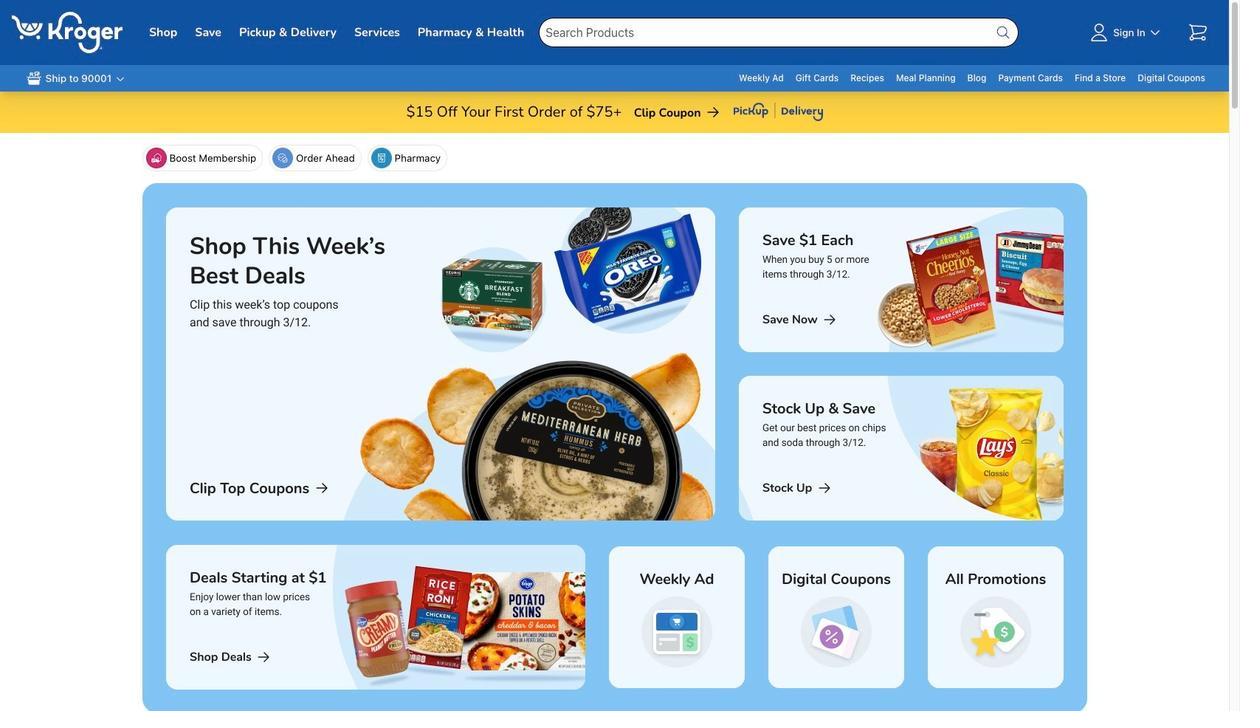 Task type: locate. For each thing, give the bounding box(es) containing it.
Search search field
[[539, 18, 1020, 47]]

shop all promotions image
[[928, 547, 1064, 688]]

None search field
[[539, 0, 1020, 65]]

shop this week's best deals. clip this week's hottest coupons, find deals starting at $1, and save even more when you stock up. clip digital coupons image
[[166, 208, 715, 521]]

shop the weekly ad image
[[609, 547, 745, 688]]

clip digital coupons image
[[769, 547, 905, 688]]



Task type: describe. For each thing, give the bounding box(es) containing it.
deals starting at $1. enjoy big savings on a variety of items. shop deals. image
[[166, 545, 585, 690]]

stock up & save. get our best prices on chips and soda through 3/12. stock up. image
[[739, 376, 1064, 521]]

search image
[[995, 24, 1013, 41]]

account menu image
[[1088, 21, 1112, 44]]

buy 5, save $1 each. mix and match participating items to save through 2/13. save now. image
[[739, 207, 1064, 352]]

kroger logo image
[[12, 12, 123, 53]]



